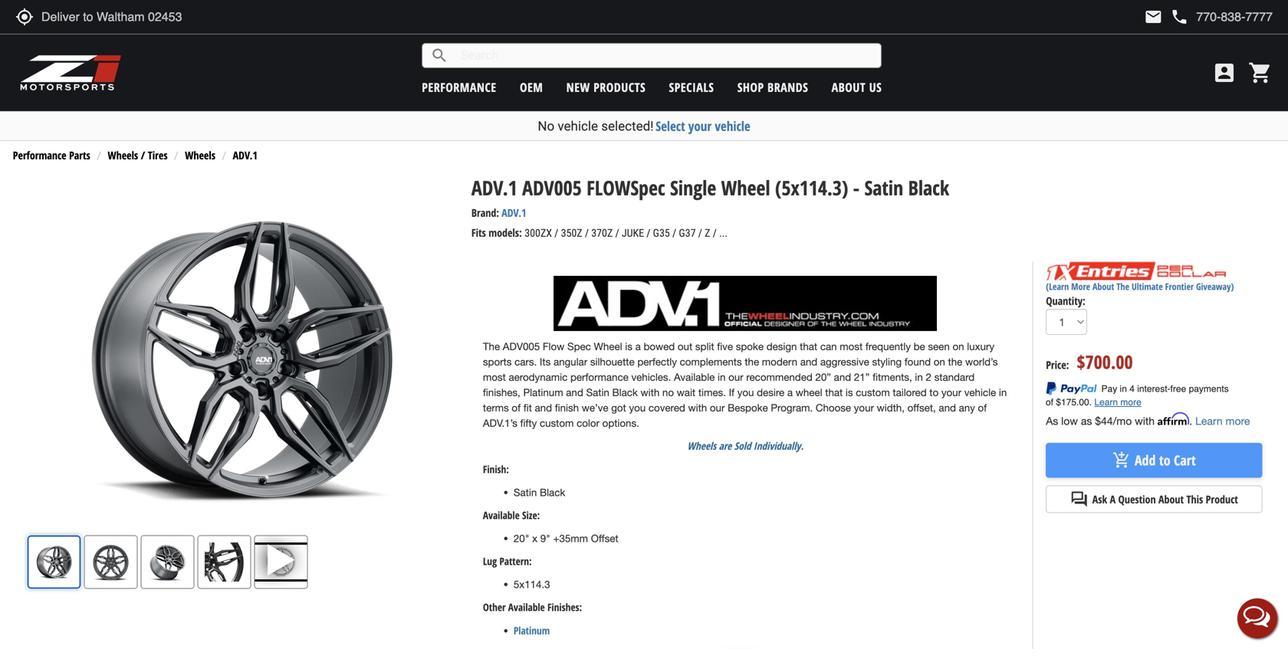 Task type: describe. For each thing, give the bounding box(es) containing it.
with inside as low as $44 /mo with affirm . learn more
[[1135, 415, 1155, 427]]

1 vertical spatial platinum
[[514, 624, 550, 638]]

available inside the adv005 flow spec wheel is a bowed out split five spoke design that can most frequently be seen on luxury sports cars. its angular silhouette perfectly complements the modern and aggressive styling found on the world's most aerodynamic performance vehicles. available in our recommended 20" and 21" fitments, in 2 standard finishes, platinum and satin black with no wait times. if you desire a wheel that is custom tailored to your vehicle in terms of fit and finish we've got you covered with our bespoke program. choose your width, offset, and any of adv.1's fifty custom color options.
[[674, 372, 715, 383]]

wheels for wheels / tires
[[108, 148, 138, 163]]

300zx
[[525, 227, 552, 240]]

$700.00
[[1077, 350, 1133, 375]]

shopping_cart
[[1248, 61, 1273, 85]]

pattern:
[[499, 555, 532, 568]]

recommended
[[746, 372, 813, 383]]

1 the from the left
[[745, 356, 759, 368]]

cart
[[1174, 451, 1196, 470]]

vehicle inside the adv005 flow spec wheel is a bowed out split five spoke design that can most frequently be seen on luxury sports cars. its angular silhouette perfectly complements the modern and aggressive styling found on the world's most aerodynamic performance vehicles. available in our recommended 20" and 21" fitments, in 2 standard finishes, platinum and satin black with no wait times. if you desire a wheel that is custom tailored to your vehicle in terms of fit and finish we've got you covered with our bespoke program. choose your width, offset, and any of adv.1's fifty custom color options.
[[964, 387, 996, 399]]

options.
[[602, 418, 639, 429]]

2 the from the left
[[948, 356, 962, 368]]

add_shopping_cart
[[1112, 451, 1131, 470]]

spec
[[567, 341, 591, 353]]

perfectly
[[637, 356, 677, 368]]

and down aggressive
[[834, 372, 851, 383]]

covered
[[649, 402, 685, 414]]

21"
[[854, 372, 870, 383]]

about us
[[832, 79, 882, 95]]

aerodynamic
[[509, 372, 568, 383]]

brands
[[767, 79, 808, 95]]

1 horizontal spatial a
[[787, 387, 793, 399]]

performance inside the adv005 flow spec wheel is a bowed out split five spoke design that can most frequently be seen on luxury sports cars. its angular silhouette perfectly complements the modern and aggressive styling found on the world's most aerodynamic performance vehicles. available in our recommended 20" and 21" fitments, in 2 standard finishes, platinum and satin black with no wait times. if you desire a wheel that is custom tailored to your vehicle in terms of fit and finish we've got you covered with our bespoke program. choose your width, offset, and any of adv.1's fifty custom color options.
[[570, 372, 629, 383]]

as low as $44 /mo with affirm . learn more
[[1046, 413, 1250, 427]]

more
[[1071, 280, 1090, 293]]

this
[[1186, 492, 1203, 507]]

2 vertical spatial available
[[508, 601, 545, 615]]

oem
[[520, 79, 543, 95]]

z1 motorsports logo image
[[19, 54, 122, 92]]

low
[[1061, 415, 1078, 427]]

and up 20"
[[800, 356, 817, 368]]

adv005 for adv.1
[[522, 174, 582, 201]]

adv.1 for adv.1
[[233, 148, 258, 163]]

individually.
[[754, 440, 804, 453]]

the inside the adv005 flow spec wheel is a bowed out split five spoke design that can most frequently be seen on luxury sports cars. its angular silhouette perfectly complements the modern and aggressive styling found on the world's most aerodynamic performance vehicles. available in our recommended 20" and 21" fitments, in 2 standard finishes, platinum and satin black with no wait times. if you desire a wheel that is custom tailored to your vehicle in terms of fit and finish we've got you covered with our bespoke program. choose your width, offset, and any of adv.1's fifty custom color options.
[[483, 341, 500, 353]]

1 horizontal spatial with
[[688, 402, 707, 414]]

9"
[[540, 533, 550, 545]]

search
[[430, 46, 449, 65]]

price:
[[1046, 358, 1069, 372]]

2 horizontal spatial in
[[999, 387, 1007, 399]]

bowed
[[644, 341, 675, 353]]

and left the any
[[939, 402, 956, 414]]

/ right 370z at the top left of page
[[615, 227, 619, 240]]

0 horizontal spatial you
[[629, 402, 646, 414]]

platinum inside the adv005 flow spec wheel is a bowed out split five spoke design that can most frequently be seen on luxury sports cars. its angular silhouette perfectly complements the modern and aggressive styling found on the world's most aerodynamic performance vehicles. available in our recommended 20" and 21" fitments, in 2 standard finishes, platinum and satin black with no wait times. if you desire a wheel that is custom tailored to your vehicle in terms of fit and finish we've got you covered with our bespoke program. choose your width, offset, and any of adv.1's fifty custom color options.
[[523, 387, 563, 399]]

select
[[656, 117, 685, 135]]

flow
[[543, 341, 565, 353]]

bespoke
[[728, 402, 768, 414]]

0 horizontal spatial in
[[718, 372, 726, 383]]

1 vertical spatial is
[[846, 387, 853, 399]]

standard
[[934, 372, 975, 383]]

world's
[[965, 356, 998, 368]]

finishes,
[[483, 387, 520, 399]]

question_answer ask a question about this product
[[1070, 490, 1238, 509]]

0 horizontal spatial a
[[635, 341, 641, 353]]

five
[[717, 341, 733, 353]]

add
[[1135, 451, 1156, 470]]

vehicle inside no vehicle selected! select your vehicle
[[558, 118, 598, 134]]

my_location
[[15, 8, 34, 26]]

1 horizontal spatial on
[[953, 341, 964, 353]]

0 vertical spatial you
[[737, 387, 754, 399]]

other
[[483, 601, 506, 615]]

shop
[[737, 79, 764, 95]]

wheels for wheels link
[[185, 148, 215, 163]]

0 horizontal spatial your
[[688, 117, 712, 135]]

split
[[695, 341, 714, 353]]

vehicles.
[[631, 372, 671, 383]]

size:
[[522, 509, 540, 522]]

wheels for wheels are sold individually.
[[687, 440, 716, 453]]

0 vertical spatial performance
[[422, 79, 497, 95]]

angular
[[554, 356, 587, 368]]

20"
[[514, 533, 529, 545]]

shop brands link
[[737, 79, 808, 95]]

satin inside the adv.1 adv005 flowspec single wheel (5x114.3) - satin black brand: adv.1 fits models: 300zx / 350z / 370z / juke / g35 / g37 / z / ...
[[864, 174, 903, 201]]

color
[[577, 418, 600, 429]]

platinum link
[[514, 623, 550, 638]]

giveaway)
[[1196, 280, 1234, 293]]

1 vertical spatial your
[[941, 387, 961, 399]]

2 of from the left
[[978, 402, 987, 414]]

affirm
[[1158, 413, 1189, 426]]

out
[[678, 341, 692, 353]]

wheels are sold individually.
[[687, 440, 804, 453]]

/ right 350z
[[585, 227, 589, 240]]

(learn more about the ultimate frontier giveaway) link
[[1046, 280, 1234, 293]]

finish:
[[483, 463, 509, 476]]

2 vertical spatial your
[[854, 402, 874, 414]]

x
[[532, 533, 537, 545]]

program.
[[771, 402, 813, 414]]

/ left z
[[698, 227, 702, 240]]

frequently
[[866, 341, 911, 353]]

new products
[[566, 79, 646, 95]]

(learn more about the ultimate frontier giveaway)
[[1046, 280, 1234, 293]]

frontier
[[1165, 280, 1194, 293]]

silhouette
[[590, 356, 635, 368]]

models:
[[489, 225, 522, 240]]

performance link
[[422, 79, 497, 95]]

price: $700.00
[[1046, 350, 1133, 375]]

adv005 for the
[[503, 341, 540, 353]]

1 vertical spatial our
[[710, 402, 725, 414]]

/ left tires
[[141, 148, 145, 163]]

and right fit
[[535, 402, 552, 414]]

lug
[[483, 555, 497, 568]]

single
[[670, 174, 716, 201]]

1 vertical spatial available
[[483, 509, 520, 522]]

wheel
[[796, 387, 822, 399]]

parts
[[69, 148, 90, 163]]

1 vertical spatial that
[[825, 387, 843, 399]]

are
[[719, 440, 732, 453]]

2
[[926, 372, 931, 383]]

adv.1's
[[483, 418, 517, 429]]

wheel for single
[[721, 174, 770, 201]]

luxury
[[967, 341, 994, 353]]



Task type: locate. For each thing, give the bounding box(es) containing it.
black right -
[[908, 174, 949, 201]]

products
[[594, 79, 646, 95]]

phone link
[[1170, 8, 1273, 26]]

fit
[[523, 402, 532, 414]]

/ right z
[[713, 227, 717, 240]]

0 vertical spatial on
[[953, 341, 964, 353]]

to right add
[[1159, 451, 1170, 470]]

most down sports
[[483, 372, 506, 383]]

most
[[840, 341, 863, 353], [483, 372, 506, 383]]

1 horizontal spatial of
[[978, 402, 987, 414]]

2 horizontal spatial about
[[1159, 492, 1184, 507]]

wheel up ...
[[721, 174, 770, 201]]

0 horizontal spatial the
[[745, 356, 759, 368]]

0 horizontal spatial wheels
[[108, 148, 138, 163]]

with down vehicles.
[[641, 387, 660, 399]]

on down seen
[[934, 356, 945, 368]]

no vehicle selected! select your vehicle
[[538, 117, 750, 135]]

0 vertical spatial custom
[[856, 387, 890, 399]]

its
[[540, 356, 551, 368]]

your left width,
[[854, 402, 874, 414]]

2 vertical spatial adv.1
[[502, 205, 526, 220]]

2 horizontal spatial satin
[[864, 174, 903, 201]]

available left size:
[[483, 509, 520, 522]]

times.
[[698, 387, 726, 399]]

width,
[[877, 402, 905, 414]]

shopping_cart link
[[1244, 61, 1273, 85]]

finishes:
[[547, 601, 582, 615]]

modern
[[762, 356, 797, 368]]

1 vertical spatial custom
[[540, 418, 574, 429]]

our down times.
[[710, 402, 725, 414]]

1 horizontal spatial your
[[854, 402, 874, 414]]

1 horizontal spatial in
[[915, 372, 923, 383]]

0 vertical spatial your
[[688, 117, 712, 135]]

1 vertical spatial black
[[612, 387, 638, 399]]

about us link
[[832, 79, 882, 95]]

0 horizontal spatial black
[[540, 487, 565, 499]]

learn more link
[[1195, 415, 1250, 427]]

satin up "we've"
[[586, 387, 609, 399]]

1 horizontal spatial custom
[[856, 387, 890, 399]]

1 horizontal spatial performance
[[570, 372, 629, 383]]

...
[[719, 227, 728, 240]]

0 horizontal spatial vehicle
[[558, 118, 598, 134]]

1 horizontal spatial black
[[612, 387, 638, 399]]

20" x 9" +35mm offset
[[514, 533, 618, 545]]

black inside the adv.1 adv005 flowspec single wheel (5x114.3) - satin black brand: adv.1 fits models: 300zx / 350z / 370z / juke / g35 / g37 / z / ...
[[908, 174, 949, 201]]

cars.
[[515, 356, 537, 368]]

no
[[662, 387, 674, 399]]

1 horizontal spatial vehicle
[[715, 117, 750, 135]]

specials
[[669, 79, 714, 95]]

to inside the adv005 flow spec wheel is a bowed out split five spoke design that can most frequently be seen on luxury sports cars. its angular silhouette perfectly complements the modern and aggressive styling found on the world's most aerodynamic performance vehicles. available in our recommended 20" and 21" fitments, in 2 standard finishes, platinum and satin black with no wait times. if you desire a wheel that is custom tailored to your vehicle in terms of fit and finish we've got you covered with our bespoke program. choose your width, offset, and any of adv.1's fifty custom color options.
[[929, 387, 939, 399]]

a left bowed
[[635, 341, 641, 353]]

you right got
[[629, 402, 646, 414]]

0 horizontal spatial about
[[832, 79, 866, 95]]

be
[[914, 341, 925, 353]]

performance parts link
[[13, 148, 90, 163]]

with down "wait"
[[688, 402, 707, 414]]

oem link
[[520, 79, 543, 95]]

1 horizontal spatial to
[[1159, 451, 1170, 470]]

1 horizontal spatial adv.1 link
[[502, 205, 526, 220]]

satin right -
[[864, 174, 903, 201]]

question_answer
[[1070, 490, 1089, 509]]

fifty
[[520, 418, 537, 429]]

of right the any
[[978, 402, 987, 414]]

black up got
[[612, 387, 638, 399]]

1 horizontal spatial the
[[1117, 280, 1129, 293]]

1 vertical spatial adv.1 link
[[502, 205, 526, 220]]

wheels right tires
[[185, 148, 215, 163]]

/mo
[[1113, 415, 1132, 427]]

to down 2
[[929, 387, 939, 399]]

found
[[905, 356, 931, 368]]

adv.1 link up models:
[[502, 205, 526, 220]]

about
[[832, 79, 866, 95], [1093, 280, 1114, 293], [1159, 492, 1184, 507]]

z
[[705, 227, 710, 240]]

2 vertical spatial black
[[540, 487, 565, 499]]

adv005 up cars.
[[503, 341, 540, 353]]

0 horizontal spatial of
[[512, 402, 521, 414]]

on
[[953, 341, 964, 353], [934, 356, 945, 368]]

1 horizontal spatial wheels
[[185, 148, 215, 163]]

2 horizontal spatial wheels
[[687, 440, 716, 453]]

about left this
[[1159, 492, 1184, 507]]

1 vertical spatial wheel
[[594, 341, 622, 353]]

a
[[635, 341, 641, 353], [787, 387, 793, 399]]

as
[[1081, 415, 1092, 427]]

0 vertical spatial adv.1 link
[[233, 148, 258, 163]]

/ left g37
[[672, 227, 676, 240]]

20"
[[815, 372, 831, 383]]

styling
[[872, 356, 902, 368]]

0 horizontal spatial satin
[[514, 487, 537, 499]]

0 vertical spatial most
[[840, 341, 863, 353]]

1 vertical spatial a
[[787, 387, 793, 399]]

lug pattern:
[[483, 555, 532, 568]]

us
[[869, 79, 882, 95]]

that left can
[[800, 341, 817, 353]]

2 horizontal spatial black
[[908, 174, 949, 201]]

available down the 5x114.3
[[508, 601, 545, 615]]

wheel up silhouette
[[594, 341, 622, 353]]

1 vertical spatial on
[[934, 356, 945, 368]]

as
[[1046, 415, 1058, 427]]

0 vertical spatial that
[[800, 341, 817, 353]]

the up sports
[[483, 341, 500, 353]]

1 vertical spatial about
[[1093, 280, 1114, 293]]

1 vertical spatial most
[[483, 372, 506, 383]]

1 vertical spatial the
[[483, 341, 500, 353]]

new
[[566, 79, 590, 95]]

370z
[[591, 227, 613, 240]]

1 vertical spatial satin
[[586, 387, 609, 399]]

g35
[[653, 227, 670, 240]]

add_shopping_cart add to cart
[[1112, 451, 1196, 470]]

0 horizontal spatial our
[[710, 402, 725, 414]]

adv.1 link
[[233, 148, 258, 163], [502, 205, 526, 220]]

adv005 inside the adv.1 adv005 flowspec single wheel (5x114.3) - satin black brand: adv.1 fits models: 300zx / 350z / 370z / juke / g35 / g37 / z / ...
[[522, 174, 582, 201]]

0 horizontal spatial adv.1 link
[[233, 148, 258, 163]]

1 horizontal spatial most
[[840, 341, 863, 353]]

is up the choose
[[846, 387, 853, 399]]

you right if in the bottom right of the page
[[737, 387, 754, 399]]

/ left 350z
[[554, 227, 558, 240]]

0 horizontal spatial on
[[934, 356, 945, 368]]

2 vertical spatial satin
[[514, 487, 537, 499]]

wheels left tires
[[108, 148, 138, 163]]

available up "wait"
[[674, 372, 715, 383]]

adv.1 up brand:
[[471, 174, 517, 201]]

of
[[512, 402, 521, 414], [978, 402, 987, 414]]

2 horizontal spatial with
[[1135, 415, 1155, 427]]

performance down search
[[422, 79, 497, 95]]

0 horizontal spatial wheel
[[594, 341, 622, 353]]

if
[[729, 387, 735, 399]]

vehicle down shop
[[715, 117, 750, 135]]

1 horizontal spatial satin
[[586, 387, 609, 399]]

1 of from the left
[[512, 402, 521, 414]]

0 horizontal spatial performance
[[422, 79, 497, 95]]

desire
[[757, 387, 784, 399]]

wheel inside the adv005 flow spec wheel is a bowed out split five spoke design that can most frequently be seen on luxury sports cars. its angular silhouette perfectly complements the modern and aggressive styling found on the world's most aerodynamic performance vehicles. available in our recommended 20" and 21" fitments, in 2 standard finishes, platinum and satin black with no wait times. if you desire a wheel that is custom tailored to your vehicle in terms of fit and finish we've got you covered with our bespoke program. choose your width, offset, and any of adv.1's fifty custom color options.
[[594, 341, 622, 353]]

wheels / tires link
[[108, 148, 168, 163]]

your
[[688, 117, 712, 135], [941, 387, 961, 399], [854, 402, 874, 414]]

adv.1
[[233, 148, 258, 163], [471, 174, 517, 201], [502, 205, 526, 220]]

product
[[1206, 492, 1238, 507]]

the left ultimate
[[1117, 280, 1129, 293]]

adv005 up 300zx
[[522, 174, 582, 201]]

vehicle up the any
[[964, 387, 996, 399]]

wheels left are
[[687, 440, 716, 453]]

0 horizontal spatial to
[[929, 387, 939, 399]]

0 vertical spatial black
[[908, 174, 949, 201]]

performance
[[422, 79, 497, 95], [570, 372, 629, 383]]

0 vertical spatial adv.1
[[233, 148, 258, 163]]

of left fit
[[512, 402, 521, 414]]

-
[[853, 174, 860, 201]]

mail phone
[[1144, 8, 1189, 26]]

fitments,
[[873, 372, 912, 383]]

specials link
[[669, 79, 714, 95]]

platinum down the other available finishes:
[[514, 624, 550, 638]]

terms
[[483, 402, 509, 414]]

on right seen
[[953, 341, 964, 353]]

1 horizontal spatial about
[[1093, 280, 1114, 293]]

wheel inside the adv.1 adv005 flowspec single wheel (5x114.3) - satin black brand: adv.1 fits models: 300zx / 350z / 370z / juke / g35 / g37 / z / ...
[[721, 174, 770, 201]]

that
[[800, 341, 817, 353], [825, 387, 843, 399]]

satin up size:
[[514, 487, 537, 499]]

0 horizontal spatial custom
[[540, 418, 574, 429]]

1 vertical spatial adv.1
[[471, 174, 517, 201]]

2 horizontal spatial vehicle
[[964, 387, 996, 399]]

finish
[[555, 402, 579, 414]]

our up if in the bottom right of the page
[[728, 372, 743, 383]]

black
[[908, 174, 949, 201], [612, 387, 638, 399], [540, 487, 565, 499]]

1 horizontal spatial wheel
[[721, 174, 770, 201]]

0 vertical spatial a
[[635, 341, 641, 353]]

(5x114.3)
[[775, 174, 848, 201]]

1 vertical spatial performance
[[570, 372, 629, 383]]

+35mm
[[553, 533, 588, 545]]

adv.1 for adv.1 adv005 flowspec single wheel (5x114.3) - satin black brand: adv.1 fits models: 300zx / 350z / 370z / juke / g35 / g37 / z / ...
[[471, 174, 517, 201]]

1 horizontal spatial you
[[737, 387, 754, 399]]

wheel for spec
[[594, 341, 622, 353]]

0 horizontal spatial that
[[800, 341, 817, 353]]

1 vertical spatial adv005
[[503, 341, 540, 353]]

Search search field
[[449, 44, 881, 67]]

about right more
[[1093, 280, 1114, 293]]

0 vertical spatial available
[[674, 372, 715, 383]]

adv.1 up models:
[[502, 205, 526, 220]]

vehicle right no
[[558, 118, 598, 134]]

can
[[820, 341, 837, 353]]

1 vertical spatial to
[[1159, 451, 1170, 470]]

wheels link
[[185, 148, 215, 163]]

2 vertical spatial about
[[1159, 492, 1184, 507]]

0 vertical spatial is
[[625, 341, 632, 353]]

0 horizontal spatial with
[[641, 387, 660, 399]]

choose
[[816, 402, 851, 414]]

black up size:
[[540, 487, 565, 499]]

0 vertical spatial our
[[728, 372, 743, 383]]

performance down silhouette
[[570, 372, 629, 383]]

with right /mo
[[1135, 415, 1155, 427]]

0 vertical spatial to
[[929, 387, 939, 399]]

0 horizontal spatial is
[[625, 341, 632, 353]]

0 vertical spatial wheel
[[721, 174, 770, 201]]

is up silhouette
[[625, 341, 632, 353]]

adv005 inside the adv005 flow spec wheel is a bowed out split five spoke design that can most frequently be seen on luxury sports cars. its angular silhouette perfectly complements the modern and aggressive styling found on the world's most aerodynamic performance vehicles. available in our recommended 20" and 21" fitments, in 2 standard finishes, platinum and satin black with no wait times. if you desire a wheel that is custom tailored to your vehicle in terms of fit and finish we've got you covered with our bespoke program. choose your width, offset, and any of adv.1's fifty custom color options.
[[503, 341, 540, 353]]

ultimate
[[1132, 280, 1163, 293]]

about inside 'question_answer ask a question about this product'
[[1159, 492, 1184, 507]]

ask
[[1092, 492, 1107, 507]]

platinum down aerodynamic
[[523, 387, 563, 399]]

0 vertical spatial the
[[1117, 280, 1129, 293]]

black inside the adv005 flow spec wheel is a bowed out split five spoke design that can most frequently be seen on luxury sports cars. its angular silhouette perfectly complements the modern and aggressive styling found on the world's most aerodynamic performance vehicles. available in our recommended 20" and 21" fitments, in 2 standard finishes, platinum and satin black with no wait times. if you desire a wheel that is custom tailored to your vehicle in terms of fit and finish we've got you covered with our bespoke program. choose your width, offset, and any of adv.1's fifty custom color options.
[[612, 387, 638, 399]]

about left 'us'
[[832, 79, 866, 95]]

your down standard
[[941, 387, 961, 399]]

that up the choose
[[825, 387, 843, 399]]

0 horizontal spatial the
[[483, 341, 500, 353]]

0 vertical spatial about
[[832, 79, 866, 95]]

custom down finish
[[540, 418, 574, 429]]

g37
[[679, 227, 696, 240]]

more
[[1226, 415, 1250, 427]]

your right 'select'
[[688, 117, 712, 135]]

the down spoke
[[745, 356, 759, 368]]

shop brands
[[737, 79, 808, 95]]

flowspec
[[587, 174, 665, 201]]

satin inside finish: satin black
[[514, 487, 537, 499]]

satin inside the adv005 flow spec wheel is a bowed out split five spoke design that can most frequently be seen on luxury sports cars. its angular silhouette perfectly complements the modern and aggressive styling found on the world's most aerodynamic performance vehicles. available in our recommended 20" and 21" fitments, in 2 standard finishes, platinum and satin black with no wait times. if you desire a wheel that is custom tailored to your vehicle in terms of fit and finish we've got you covered with our bespoke program. choose your width, offset, and any of adv.1's fifty custom color options.
[[586, 387, 609, 399]]

a up program.
[[787, 387, 793, 399]]

black inside finish: satin black
[[540, 487, 565, 499]]

1 horizontal spatial the
[[948, 356, 962, 368]]

5x114.3
[[514, 579, 550, 591]]

wheels
[[108, 148, 138, 163], [185, 148, 215, 163], [687, 440, 716, 453]]

account_box link
[[1208, 61, 1241, 85]]

adv.1 link right wheels link
[[233, 148, 258, 163]]

spoke
[[736, 341, 764, 353]]

0 horizontal spatial most
[[483, 372, 506, 383]]

/ left g35
[[647, 227, 651, 240]]

0 vertical spatial adv005
[[522, 174, 582, 201]]

vehicle
[[715, 117, 750, 135], [558, 118, 598, 134], [964, 387, 996, 399]]

available size:
[[483, 509, 540, 522]]

and
[[800, 356, 817, 368], [834, 372, 851, 383], [566, 387, 583, 399], [535, 402, 552, 414], [939, 402, 956, 414]]

the up standard
[[948, 356, 962, 368]]

adv.1 adv005 flowspec single wheel (5x114.3) - satin black brand: adv.1 fits models: 300zx / 350z / 370z / juke / g35 / g37 / z / ...
[[471, 174, 949, 240]]

in
[[718, 372, 726, 383], [915, 372, 923, 383], [999, 387, 1007, 399]]

0 vertical spatial satin
[[864, 174, 903, 201]]

aggressive
[[820, 356, 869, 368]]

1 horizontal spatial is
[[846, 387, 853, 399]]

1 horizontal spatial our
[[728, 372, 743, 383]]

tires
[[148, 148, 168, 163]]

custom down 21"
[[856, 387, 890, 399]]

1 horizontal spatial that
[[825, 387, 843, 399]]

0 vertical spatial platinum
[[523, 387, 563, 399]]

adv.1 right wheels link
[[233, 148, 258, 163]]

and up finish
[[566, 387, 583, 399]]

most up aggressive
[[840, 341, 863, 353]]

offset
[[591, 533, 618, 545]]

2 horizontal spatial your
[[941, 387, 961, 399]]



Task type: vqa. For each thing, say whether or not it's contained in the screenshot.
five
yes



